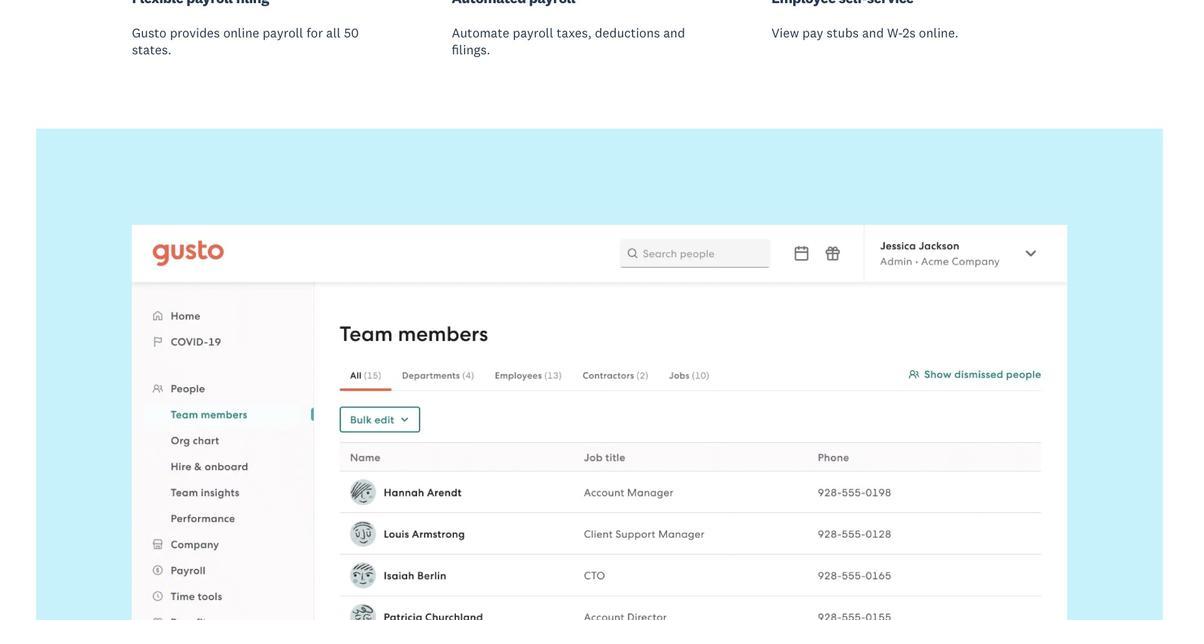 Task type: locate. For each thing, give the bounding box(es) containing it.
online
[[223, 24, 259, 41]]

all
[[326, 24, 341, 41]]

filings.
[[452, 41, 490, 58]]

stubs
[[827, 24, 859, 41]]

0 horizontal spatial and
[[663, 24, 685, 41]]

w-
[[887, 24, 903, 41]]

online.
[[919, 24, 959, 41]]

payroll inside gusto provides online payroll for all 50 states.
[[263, 24, 303, 41]]

1 horizontal spatial payroll
[[513, 24, 553, 41]]

2 payroll from the left
[[513, 24, 553, 41]]

and
[[663, 24, 685, 41], [862, 24, 884, 41]]

2s
[[903, 24, 916, 41]]

payroll
[[263, 24, 303, 41], [513, 24, 553, 41]]

1 and from the left
[[663, 24, 685, 41]]

1 horizontal spatial and
[[862, 24, 884, 41]]

and right deductions
[[663, 24, 685, 41]]

automate
[[452, 24, 509, 41]]

deductions
[[595, 24, 660, 41]]

payroll left for
[[263, 24, 303, 41]]

states.
[[132, 41, 172, 58]]

50
[[344, 24, 359, 41]]

0 horizontal spatial payroll
[[263, 24, 303, 41]]

2 and from the left
[[862, 24, 884, 41]]

and left w-
[[862, 24, 884, 41]]

1 payroll from the left
[[263, 24, 303, 41]]

payroll left taxes,
[[513, 24, 553, 41]]



Task type: vqa. For each thing, say whether or not it's contained in the screenshot.
the online
yes



Task type: describe. For each thing, give the bounding box(es) containing it.
for
[[306, 24, 323, 41]]

gusto provides online payroll for all 50 states.
[[132, 24, 359, 58]]

view
[[771, 24, 799, 41]]

and inside automate payroll taxes, deductions and filings.
[[663, 24, 685, 41]]

view pay stubs and w-2s online.
[[771, 24, 959, 41]]

taxes,
[[557, 24, 592, 41]]

payroll inside automate payroll taxes, deductions and filings.
[[513, 24, 553, 41]]

gusto
[[132, 24, 167, 41]]

provides
[[170, 24, 220, 41]]

pay
[[802, 24, 823, 41]]

automate payroll taxes, deductions and filings.
[[452, 24, 685, 58]]



